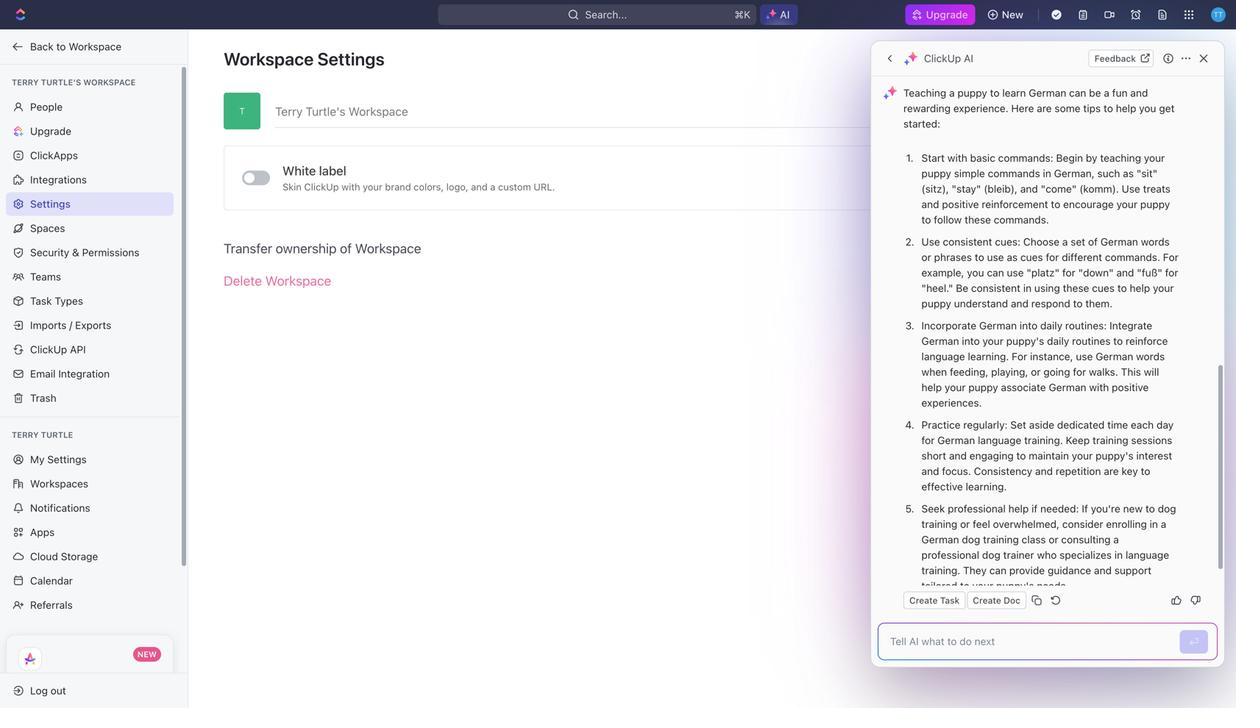 Task type: describe. For each thing, give the bounding box(es) containing it.
a right the be
[[1105, 87, 1110, 99]]

your inside use consistent cues: choose a set of german words or phrases to use as cues for different commands. for example, you can use "platz" for "down" and "fuß" for "heel." be consistent in using these cues to help your puppy understand and respond to them.
[[1154, 282, 1175, 294]]

people
[[30, 101, 63, 113]]

referrals
[[30, 600, 73, 612]]

0 vertical spatial dog
[[1159, 503, 1177, 515]]

associate
[[1002, 382, 1047, 394]]

teaching
[[904, 87, 947, 99]]

1 horizontal spatial upgrade
[[927, 8, 969, 21]]

including
[[1128, 633, 1171, 645]]

different
[[1062, 251, 1103, 264]]

puppy's inside seek professional help if needed: if you're new to dog training or feel overwhelmed, consider enrolling in a german dog training class or consulting a professional dog trainer who specializes in language training. they can provide guidance and support tailored to your puppy's needs.
[[997, 581, 1035, 593]]

puppy inside remember, patience and positive reinforcement are essential when teaching a puppy any new skill, including language learning. enjoy the process and have fun bonding with your furry friend as you embark on this language- learning journey together!
[[1029, 633, 1059, 645]]

simple
[[955, 167, 986, 180]]

"down"
[[1079, 267, 1114, 279]]

Team Na﻿me text field
[[275, 93, 1202, 127]]

teaching inside start with basic commands: begin by teaching your puppy simple commands in german, such as "sit" (sitz), "stay" (bleib), and "come" (komm). use treats and positive reinforcement to encourage your puppy to follow these commands.
[[1101, 152, 1142, 164]]

and down (sitz),
[[922, 198, 940, 211]]

"platz"
[[1027, 267, 1060, 279]]

delete workspace button
[[224, 265, 332, 297]]

help inside seek professional help if needed: if you're new to dog training or feel overwhelmed, consider enrolling in a german dog training class or consulting a professional dog trainer who specializes in language training. they can provide guidance and support tailored to your puppy's needs.
[[1009, 503, 1029, 515]]

your up "sit"
[[1145, 152, 1166, 164]]

german up walks.
[[1096, 351, 1134, 363]]

create doc button
[[968, 592, 1027, 610]]

and left respond
[[1012, 298, 1029, 310]]

consistency
[[975, 466, 1033, 478]]

integrations link
[[6, 168, 174, 192]]

feel
[[973, 519, 991, 531]]

terry for people
[[12, 78, 39, 87]]

training inside practice regularly: set aside dedicated time each day for german language training. keep training sessions short and engaging to maintain your puppy's interest and focus. consistency and repetition are key to effective learning.
[[1093, 435, 1129, 447]]

learning. inside practice regularly: set aside dedicated time each day for german language training. keep training sessions short and engaging to maintain your puppy's interest and focus. consistency and repetition are key to effective learning.
[[966, 481, 1007, 493]]

german,
[[1055, 167, 1095, 180]]

workspace up people link
[[83, 78, 136, 87]]

will
[[1145, 366, 1160, 378]]

a inside remember, patience and positive reinforcement are essential when teaching a puppy any new skill, including language learning. enjoy the process and have fun bonding with your furry friend as you embark on this language- learning journey together!
[[1021, 633, 1027, 645]]

as inside start with basic commands: begin by teaching your puppy simple commands in german, such as "sit" (sitz), "stay" (bleib), and "come" (komm). use treats and positive reinforcement to encourage your puppy to follow these commands.
[[1124, 167, 1135, 180]]

reinforcement inside start with basic commands: begin by teaching your puppy simple commands in german, such as "sit" (sitz), "stay" (bleib), and "come" (komm). use treats and positive reinforcement to encourage your puppy to follow these commands.
[[982, 198, 1049, 211]]

a inside white label skin clickup with your brand colors, logo, and a custom url.
[[491, 181, 496, 193]]

help inside use consistent cues: choose a set of german words or phrases to use as cues for different commands. for example, you can use "platz" for "down" and "fuß" for "heel." be consistent in using these cues to help your puppy understand and respond to them.
[[1130, 282, 1151, 294]]

example,
[[922, 267, 965, 279]]

delete
[[224, 273, 262, 289]]

new inside button
[[1002, 8, 1024, 21]]

workspace inside dropdown button
[[355, 241, 421, 257]]

your up the playing,
[[983, 335, 1004, 347]]

with inside "incorporate german into daily routines: integrate german into your puppy's daily routines to reinforce language learning. for instance, use german words when feeding, playing, or going for walks. this will help your puppy associate german with positive experiences."
[[1090, 382, 1110, 394]]

turtle's
[[41, 78, 81, 87]]

words inside "incorporate german into daily routines: integrate german into your puppy's daily routines to reinforce language learning. for instance, use german words when feeding, playing, or going for walks. this will help your puppy associate german with positive experiences."
[[1137, 351, 1166, 363]]

workspaces link
[[6, 473, 174, 496]]

0 horizontal spatial new
[[137, 650, 157, 660]]

help inside "incorporate german into daily routines: integrate german into your puppy's daily routines to reinforce language learning. for instance, use german words when feeding, playing, or going for walks. this will help your puppy associate german with positive experiences."
[[922, 382, 943, 394]]

or up the who
[[1049, 534, 1059, 546]]

to right tips
[[1104, 102, 1114, 114]]

focus.
[[943, 466, 972, 478]]

1 vertical spatial upgrade
[[30, 125, 71, 137]]

trainer
[[1004, 550, 1035, 562]]

email
[[30, 368, 56, 380]]

1 vertical spatial settings
[[30, 198, 71, 210]]

have
[[1102, 649, 1124, 661]]

walks.
[[1090, 366, 1119, 378]]

in inside use consistent cues: choose a set of german words or phrases to use as cues for different commands. for example, you can use "platz" for "down" and "fuß" for "heel." be consistent in using these cues to help your puppy understand and respond to them.
[[1024, 282, 1032, 294]]

friend
[[976, 664, 1004, 676]]

(bleib),
[[984, 183, 1018, 195]]

0 vertical spatial daily
[[1041, 320, 1063, 332]]

for right the "fuß"
[[1166, 267, 1179, 279]]

⏎
[[1190, 636, 1200, 649]]

interest
[[1137, 450, 1173, 462]]

you inside use consistent cues: choose a set of german words or phrases to use as cues for different commands. for example, you can use "platz" for "down" and "fuß" for "heel." be consistent in using these cues to help your puppy understand and respond to them.
[[968, 267, 985, 279]]

task types
[[30, 295, 83, 307]]

to right key
[[1142, 466, 1151, 478]]

are inside remember, patience and positive reinforcement are essential when teaching a puppy any new skill, including language learning. enjoy the process and have fun bonding with your furry friend as you embark on this language- learning journey together!
[[1134, 618, 1149, 630]]

and down the commands
[[1021, 183, 1039, 195]]

reinforcement inside remember, patience and positive reinforcement are essential when teaching a puppy any new skill, including language learning. enjoy the process and have fun bonding with your furry friend as you embark on this language- learning journey together!
[[1065, 618, 1131, 630]]

or inside use consistent cues: choose a set of german words or phrases to use as cues for different commands. for example, you can use "platz" for "down" and "fuß" for "heel." be consistent in using these cues to help your puppy understand and respond to them.
[[922, 251, 932, 264]]

choose
[[1024, 236, 1060, 248]]

language inside remember, patience and positive reinforcement are essential when teaching a puppy any new skill, including language learning. enjoy the process and have fun bonding with your furry friend as you embark on this language- learning journey together!
[[904, 649, 948, 661]]

process
[[1041, 649, 1079, 661]]

email integration
[[30, 368, 110, 380]]

0 vertical spatial consistent
[[943, 236, 993, 248]]

turtle
[[41, 431, 73, 440]]

effective
[[922, 481, 964, 493]]

task inside button
[[941, 596, 960, 606]]

practice
[[922, 419, 961, 431]]

transfer ownership of workspace button
[[224, 233, 421, 265]]

feedback
[[1095, 53, 1137, 64]]

repetition
[[1056, 466, 1102, 478]]

overwhelmed,
[[994, 519, 1060, 531]]

seek professional help if needed: if you're new to dog training or feel overwhelmed, consider enrolling in a german dog training class or consulting a professional dog trainer who specializes in language training. they can provide guidance and support tailored to your puppy's needs.
[[922, 503, 1180, 593]]

remember, patience and positive reinforcement are essential when teaching a puppy any new skill, including language learning. enjoy the process and have fun bonding with your furry friend as you embark on this language- learning journey together!
[[904, 618, 1187, 692]]

regularly:
[[964, 419, 1008, 431]]

settings for workspace
[[318, 49, 385, 69]]

and up the focus.
[[950, 450, 967, 462]]

ai inside "button"
[[780, 8, 790, 21]]

positive inside "incorporate german into daily routines: integrate german into your puppy's daily routines to reinforce language learning. for instance, use german words when feeding, playing, or going for walks. this will help your puppy associate german with positive experiences."
[[1112, 382, 1150, 394]]

and down maintain
[[1036, 466, 1054, 478]]

0 vertical spatial use
[[988, 251, 1005, 264]]

are inside teaching a puppy to learn german can be a fun and rewarding experience. here are some tips to help you get started:
[[1037, 102, 1052, 114]]

a right enrolling
[[1162, 519, 1167, 531]]

to left follow
[[922, 214, 932, 226]]

training. inside seek professional help if needed: if you're new to dog training or feel overwhelmed, consider enrolling in a german dog training class or consulting a professional dog trainer who specializes in language training. they can provide guidance and support tailored to your puppy's needs.
[[922, 565, 961, 577]]

fun inside remember, patience and positive reinforcement are essential when teaching a puppy any new skill, including language learning. enjoy the process and have fun bonding with your furry friend as you embark on this language- learning journey together!
[[1127, 649, 1143, 661]]

teams link
[[6, 265, 174, 289]]

going
[[1044, 366, 1071, 378]]

create for create doc
[[974, 596, 1002, 606]]

for down different
[[1063, 267, 1076, 279]]

1 vertical spatial daily
[[1048, 335, 1070, 347]]

workspace inside "button"
[[265, 273, 332, 289]]

cues:
[[996, 236, 1021, 248]]

incorporate
[[922, 320, 977, 332]]

can inside teaching a puppy to learn german can be a fun and rewarding experience. here are some tips to help you get started:
[[1070, 87, 1087, 99]]

as inside remember, patience and positive reinforcement are essential when teaching a puppy any new skill, including language learning. enjoy the process and have fun bonding with your furry friend as you embark on this language- learning journey together!
[[1007, 664, 1018, 676]]

terry turtle
[[12, 431, 73, 440]]

each
[[1132, 419, 1155, 431]]

your up experiences. at the bottom of page
[[945, 382, 966, 394]]

to left them.
[[1074, 298, 1083, 310]]

incorporate german into daily routines: integrate german into your puppy's daily routines to reinforce language learning. for instance, use german words when feeding, playing, or going for walks. this will help your puppy associate german with positive experiences.
[[922, 320, 1171, 409]]

of inside button
[[340, 241, 352, 257]]

consider
[[1063, 519, 1104, 531]]

to up enrolling
[[1146, 503, 1156, 515]]

spaces link
[[6, 217, 174, 240]]

reinforce
[[1126, 335, 1169, 347]]

1 horizontal spatial training
[[984, 534, 1020, 546]]

label
[[319, 163, 347, 178]]

you're
[[1092, 503, 1121, 515]]

on
[[1079, 664, 1091, 676]]

to up consistency
[[1017, 450, 1027, 462]]

clickup for clickup ai
[[925, 52, 962, 64]]

1 vertical spatial consistent
[[972, 282, 1021, 294]]

a inside use consistent cues: choose a set of german words or phrases to use as cues for different commands. for example, you can use "platz" for "down" and "fuß" for "heel." be consistent in using these cues to help your puppy understand and respond to them.
[[1063, 236, 1069, 248]]

german down understand
[[980, 320, 1018, 332]]

puppy up (sitz),
[[922, 167, 952, 180]]

you inside remember, patience and positive reinforcement are essential when teaching a puppy any new skill, including language learning. enjoy the process and have fun bonding with your furry friend as you embark on this language- learning journey together!
[[1020, 664, 1037, 676]]

(sitz),
[[922, 183, 950, 195]]

to inside "incorporate german into daily routines: integrate german into your puppy's daily routines to reinforce language learning. for instance, use german words when feeding, playing, or going for walks. this will help your puppy associate german with positive experiences."
[[1114, 335, 1124, 347]]

and up on
[[1081, 649, 1099, 661]]

notifications link
[[6, 497, 174, 521]]

language inside "incorporate german into daily routines: integrate german into your puppy's daily routines to reinforce language learning. for instance, use german words when feeding, playing, or going for walks. this will help your puppy associate german with positive experiences."
[[922, 351, 966, 363]]

and down 'doc'
[[1004, 618, 1022, 630]]

use inside "incorporate german into daily routines: integrate german into your puppy's daily routines to reinforce language learning. for instance, use german words when feeding, playing, or going for walks. this will help your puppy associate german with positive experiences."
[[1077, 351, 1094, 363]]

get
[[1160, 102, 1175, 114]]

german inside seek professional help if needed: if you're new to dog training or feel overwhelmed, consider enrolling in a german dog training class or consulting a professional dog trainer who specializes in language training. they can provide guidance and support tailored to your puppy's needs.
[[922, 534, 960, 546]]

commands. inside start with basic commands: begin by teaching your puppy simple commands in german, such as "sit" (sitz), "stay" (bleib), and "come" (komm). use treats and positive reinforcement to encourage your puppy to follow these commands.
[[994, 214, 1050, 226]]

out
[[51, 685, 66, 698]]

referrals link
[[6, 594, 174, 618]]

"come"
[[1041, 183, 1077, 195]]

experiences.
[[922, 397, 983, 409]]

embark
[[1040, 664, 1076, 676]]

feedback button
[[1089, 50, 1154, 67]]

understand
[[955, 298, 1009, 310]]

a down enrolling
[[1114, 534, 1120, 546]]

settings for my
[[47, 454, 87, 466]]

permissions
[[82, 247, 139, 259]]

of inside use consistent cues: choose a set of german words or phrases to use as cues for different commands. for example, you can use "platz" for "down" and "fuß" for "heel." be consistent in using these cues to help your puppy understand and respond to them.
[[1089, 236, 1098, 248]]

commands
[[988, 167, 1041, 180]]

fun inside teaching a puppy to learn german can be a fun and rewarding experience. here are some tips to help you get started:
[[1113, 87, 1128, 99]]

with inside remember, patience and positive reinforcement are essential when teaching a puppy any new skill, including language learning. enjoy the process and have fun bonding with your furry friend as you embark on this language- learning journey together!
[[904, 664, 924, 676]]

colors,
[[414, 181, 444, 193]]

security & permissions
[[30, 247, 139, 259]]

follow
[[934, 214, 962, 226]]

workspace up t
[[224, 49, 314, 69]]

log
[[30, 685, 48, 698]]

your inside practice regularly: set aside dedicated time each day for german language training. keep training sessions short and engaging to maintain your puppy's interest and focus. consistency and repetition are key to effective learning.
[[1072, 450, 1093, 462]]

phrases
[[935, 251, 973, 264]]

1 vertical spatial cues
[[1093, 282, 1115, 294]]

learning. inside "incorporate german into daily routines: integrate german into your puppy's daily routines to reinforce language learning. for instance, use german words when feeding, playing, or going for walks. this will help your puppy associate german with positive experiences."
[[968, 351, 1010, 363]]

integrations
[[30, 174, 87, 186]]

german down incorporate
[[922, 335, 960, 347]]

your down (komm).
[[1117, 198, 1138, 211]]

back to workspace
[[30, 40, 122, 53]]

this
[[1122, 366, 1142, 378]]

/
[[69, 320, 72, 332]]

they
[[964, 565, 987, 577]]

set
[[1011, 419, 1027, 431]]

white label skin clickup with your brand colors, logo, and a custom url.
[[283, 163, 555, 193]]



Task type: vqa. For each thing, say whether or not it's contained in the screenshot.
the right REINFORCEMENT
yes



Task type: locate. For each thing, give the bounding box(es) containing it.
workspace up "terry turtle's workspace" on the top left of page
[[69, 40, 122, 53]]

help inside teaching a puppy to learn german can be a fun and rewarding experience. here are some tips to help you get started:
[[1117, 102, 1137, 114]]

and down short
[[922, 466, 940, 478]]

email integration link
[[6, 363, 174, 386]]

learning. inside remember, patience and positive reinforcement are essential when teaching a puppy any new skill, including language learning. enjoy the process and have fun bonding with your furry friend as you embark on this language- learning journey together!
[[950, 649, 992, 661]]

dog down interest
[[1159, 503, 1177, 515]]

create doc
[[974, 596, 1021, 606]]

and left the "fuß"
[[1117, 267, 1135, 279]]

2 vertical spatial learning.
[[950, 649, 992, 661]]

and inside white label skin clickup with your brand colors, logo, and a custom url.
[[471, 181, 488, 193]]

clickapps
[[30, 149, 78, 162]]

terry for my settings
[[12, 431, 39, 440]]

1 vertical spatial teaching
[[977, 633, 1018, 645]]

language inside seek professional help if needed: if you're new to dog training or feel overwhelmed, consider enrolling in a german dog training class or consulting a professional dog trainer who specializes in language training. they can provide guidance and support tailored to your puppy's needs.
[[1126, 550, 1170, 562]]

0 horizontal spatial new
[[1081, 633, 1101, 645]]

saved
[[1109, 257, 1147, 273]]

2 create from the left
[[974, 596, 1002, 606]]

when
[[922, 366, 948, 378], [949, 633, 974, 645]]

Tell AI what to do next text field
[[891, 635, 1171, 650]]

workspaces
[[30, 478, 88, 490]]

0 vertical spatial these
[[965, 214, 992, 226]]

to right back on the left top of page
[[56, 40, 66, 53]]

1 vertical spatial learning.
[[966, 481, 1007, 493]]

1 vertical spatial task
[[941, 596, 960, 606]]

create down tailored
[[910, 596, 938, 606]]

"fuß"
[[1138, 267, 1163, 279]]

cloud storage link
[[6, 546, 174, 569]]

0 horizontal spatial training
[[922, 519, 958, 531]]

2 vertical spatial settings
[[47, 454, 87, 466]]

puppy's inside practice regularly: set aside dedicated time each day for german language training. keep training sessions short and engaging to maintain your puppy's interest and focus. consistency and repetition are key to effective learning.
[[1096, 450, 1134, 462]]

saved button
[[1054, 241, 1202, 289]]

security & permissions link
[[6, 241, 174, 265]]

1 horizontal spatial into
[[1020, 320, 1038, 332]]

teaching inside remember, patience and positive reinforcement are essential when teaching a puppy any new skill, including language learning. enjoy the process and have fun bonding with your furry friend as you embark on this language- learning journey together!
[[977, 633, 1018, 645]]

enjoy
[[994, 649, 1020, 661]]

1 vertical spatial use
[[922, 236, 941, 248]]

into down respond
[[1020, 320, 1038, 332]]

you inside teaching a puppy to learn german can be a fun and rewarding experience. here are some tips to help you get started:
[[1140, 102, 1157, 114]]

training down seek
[[922, 519, 958, 531]]

can inside use consistent cues: choose a set of german words or phrases to use as cues for different commands. for example, you can use "platz" for "down" and "fuß" for "heel." be consistent in using these cues to help your puppy understand and respond to them.
[[988, 267, 1005, 279]]

1 horizontal spatial are
[[1105, 466, 1120, 478]]

and inside seek professional help if needed: if you're new to dog training or feel overwhelmed, consider enrolling in a german dog training class or consulting a professional dog trainer who specializes in language training. they can provide guidance and support tailored to your puppy's needs.
[[1095, 565, 1112, 577]]

respond
[[1032, 298, 1071, 310]]

with inside white label skin clickup with your brand colors, logo, and a custom url.
[[342, 181, 360, 193]]

this
[[1093, 664, 1111, 676]]

1 vertical spatial these
[[1064, 282, 1090, 294]]

1 terry from the top
[[12, 78, 39, 87]]

teams
[[30, 271, 61, 283]]

1 horizontal spatial training.
[[1025, 435, 1064, 447]]

short
[[922, 450, 947, 462]]

0 vertical spatial professional
[[948, 503, 1006, 515]]

enrolling
[[1107, 519, 1148, 531]]

these down "down"
[[1064, 282, 1090, 294]]

0 vertical spatial training.
[[1025, 435, 1064, 447]]

your down they
[[973, 581, 994, 593]]

clickup
[[925, 52, 962, 64], [304, 181, 339, 193], [30, 344, 67, 356]]

0 horizontal spatial into
[[963, 335, 980, 347]]

white
[[283, 163, 316, 178]]

teaching up the enjoy
[[977, 633, 1018, 645]]

german down going
[[1049, 382, 1087, 394]]

0 horizontal spatial teaching
[[977, 633, 1018, 645]]

0 horizontal spatial commands.
[[994, 214, 1050, 226]]

as left "sit"
[[1124, 167, 1135, 180]]

language up feeding,
[[922, 351, 966, 363]]

0 horizontal spatial reinforcement
[[982, 198, 1049, 211]]

1 vertical spatial fun
[[1127, 649, 1143, 661]]

in right enrolling
[[1150, 519, 1159, 531]]

0 vertical spatial when
[[922, 366, 948, 378]]

1 horizontal spatial use
[[1122, 183, 1141, 195]]

0 vertical spatial task
[[30, 295, 52, 307]]

1 vertical spatial as
[[1007, 251, 1018, 264]]

1 vertical spatial professional
[[922, 550, 980, 562]]

0 vertical spatial use
[[1122, 183, 1141, 195]]

reinforcement
[[982, 198, 1049, 211], [1065, 618, 1131, 630]]

0 vertical spatial commands.
[[994, 214, 1050, 226]]

new inside remember, patience and positive reinforcement are essential when teaching a puppy any new skill, including language learning. enjoy the process and have fun bonding with your furry friend as you embark on this language- learning journey together!
[[1081, 633, 1101, 645]]

0 horizontal spatial cues
[[1021, 251, 1044, 264]]

skill,
[[1104, 633, 1125, 645]]

create task button
[[904, 592, 966, 610]]

2 horizontal spatial clickup
[[925, 52, 962, 64]]

1 horizontal spatial new
[[1124, 503, 1143, 515]]

professional up feel
[[948, 503, 1006, 515]]

in up support
[[1115, 550, 1124, 562]]

with down label
[[342, 181, 360, 193]]

feeding,
[[950, 366, 989, 378]]

back
[[30, 40, 54, 53]]

your inside seek professional help if needed: if you're new to dog training or feel overwhelmed, consider enrolling in a german dog training class or consulting a professional dog trainer who specializes in language training. they can provide guidance and support tailored to your puppy's needs.
[[973, 581, 994, 593]]

puppy's up instance,
[[1007, 335, 1045, 347]]

2 vertical spatial dog
[[983, 550, 1001, 562]]

1 vertical spatial new
[[137, 650, 157, 660]]

1 horizontal spatial positive
[[1025, 618, 1062, 630]]

cues up them.
[[1093, 282, 1115, 294]]

time
[[1108, 419, 1129, 431]]

learning. up feeding,
[[968, 351, 1010, 363]]

you up be at right top
[[968, 267, 985, 279]]

as
[[1124, 167, 1135, 180], [1007, 251, 1018, 264], [1007, 664, 1018, 676]]

0 vertical spatial words
[[1142, 236, 1170, 248]]

in left using
[[1024, 282, 1032, 294]]

are inside practice regularly: set aside dedicated time each day for german language training. keep training sessions short and engaging to maintain your puppy's interest and focus. consistency and repetition are key to effective learning.
[[1105, 466, 1120, 478]]

0 horizontal spatial upgrade link
[[6, 120, 174, 143]]

1 create from the left
[[910, 596, 938, 606]]

1 vertical spatial new
[[1081, 633, 1101, 645]]

with up learning
[[904, 664, 924, 676]]

2 vertical spatial positive
[[1025, 618, 1062, 630]]

as inside use consistent cues: choose a set of german words or phrases to use as cues for different commands. for example, you can use "platz" for "down" and "fuß" for "heel." be consistent in using these cues to help your puppy understand and respond to them.
[[1007, 251, 1018, 264]]

trash link
[[6, 387, 174, 410]]

training. inside practice regularly: set aside dedicated time each day for german language training. keep training sessions short and engaging to maintain your puppy's interest and focus. consistency and repetition are key to effective learning.
[[1025, 435, 1064, 447]]

with up simple
[[948, 152, 968, 164]]

1 horizontal spatial commands.
[[1106, 251, 1161, 264]]

task types link
[[6, 290, 174, 313]]

using
[[1035, 282, 1061, 294]]

and inside teaching a puppy to learn german can be a fun and rewarding experience. here are some tips to help you get started:
[[1131, 87, 1149, 99]]

to down integrate
[[1114, 335, 1124, 347]]

commands. inside use consistent cues: choose a set of german words or phrases to use as cues for different commands. for example, you can use "platz" for "down" and "fuß" for "heel." be consistent in using these cues to help your puppy understand and respond to them.
[[1106, 251, 1161, 264]]

you down the the
[[1020, 664, 1037, 676]]

1 horizontal spatial reinforcement
[[1065, 618, 1131, 630]]

with inside start with basic commands: begin by teaching your puppy simple commands in german, such as "sit" (sitz), "stay" (bleib), and "come" (komm). use treats and positive reinforcement to encourage your puppy to follow these commands.
[[948, 152, 968, 164]]

cues down choose on the right top of page
[[1021, 251, 1044, 264]]

here
[[1012, 102, 1035, 114]]

0 horizontal spatial use
[[922, 236, 941, 248]]

0 vertical spatial terry
[[12, 78, 39, 87]]

0 vertical spatial upgrade link
[[906, 4, 976, 25]]

words up the will at the bottom
[[1137, 351, 1166, 363]]

new right any
[[1081, 633, 1101, 645]]

2 terry from the top
[[12, 431, 39, 440]]

are up 'including' on the right
[[1134, 618, 1149, 630]]

back to workspace button
[[6, 35, 174, 59]]

2 horizontal spatial are
[[1134, 618, 1149, 630]]

0 horizontal spatial task
[[30, 295, 52, 307]]

puppy's up key
[[1096, 450, 1134, 462]]

2 vertical spatial can
[[990, 565, 1007, 577]]

upgrade link down people link
[[6, 120, 174, 143]]

1 horizontal spatial create
[[974, 596, 1002, 606]]

0 vertical spatial into
[[1020, 320, 1038, 332]]

people link
[[6, 95, 174, 119]]

your left brand
[[363, 181, 383, 193]]

brand
[[385, 181, 411, 193]]

some
[[1055, 102, 1081, 114]]

0 vertical spatial are
[[1037, 102, 1052, 114]]

0 vertical spatial cues
[[1021, 251, 1044, 264]]

bonding
[[1145, 649, 1184, 661]]

1 horizontal spatial ai
[[964, 52, 974, 64]]

create up patience
[[974, 596, 1002, 606]]

reinforcement down (bleib),
[[982, 198, 1049, 211]]

to down they
[[961, 581, 970, 593]]

1 horizontal spatial upgrade link
[[906, 4, 976, 25]]

training
[[1093, 435, 1129, 447], [922, 519, 958, 531], [984, 534, 1020, 546]]

support
[[1115, 565, 1152, 577]]

when left feeding,
[[922, 366, 948, 378]]

german inside teaching a puppy to learn german can be a fun and rewarding experience. here are some tips to help you get started:
[[1029, 87, 1067, 99]]

puppy up experience.
[[958, 87, 988, 99]]

terry up "people"
[[12, 78, 39, 87]]

terry turtle's workspace
[[12, 78, 136, 87]]

clickup for clickup api
[[30, 344, 67, 356]]

use inside start with basic commands: begin by teaching your puppy simple commands in german, such as "sit" (sitz), "stay" (bleib), and "come" (komm). use treats and positive reinforcement to encourage your puppy to follow these commands.
[[1122, 183, 1141, 195]]

for inside "incorporate german into daily routines: integrate german into your puppy's daily routines to reinforce language learning. for instance, use german words when feeding, playing, or going for walks. this will help your puppy associate german with positive experiences."
[[1012, 351, 1028, 363]]

to left learn on the top of the page
[[991, 87, 1000, 99]]

create inside button
[[910, 596, 938, 606]]

workspace down ownership
[[265, 273, 332, 289]]

0 vertical spatial upgrade
[[927, 8, 969, 21]]

0 vertical spatial learning.
[[968, 351, 1010, 363]]

a left custom
[[491, 181, 496, 193]]

your up repetition
[[1072, 450, 1093, 462]]

or inside "incorporate german into daily routines: integrate german into your puppy's daily routines to reinforce language learning. for instance, use german words when feeding, playing, or going for walks. this will help your puppy associate german with positive experiences."
[[1032, 366, 1041, 378]]

1 vertical spatial upgrade link
[[6, 120, 174, 143]]

or up 'associate'
[[1032, 366, 1041, 378]]

1 vertical spatial reinforcement
[[1065, 618, 1131, 630]]

routines:
[[1066, 320, 1107, 332]]

basic
[[971, 152, 996, 164]]

workspace down brand
[[355, 241, 421, 257]]

commands. up the "fuß"
[[1106, 251, 1161, 264]]

0 vertical spatial new
[[1002, 8, 1024, 21]]

reinforcement up the 'skill,'
[[1065, 618, 1131, 630]]

you
[[1140, 102, 1157, 114], [968, 267, 985, 279], [1020, 664, 1037, 676]]

calendar link
[[6, 570, 174, 593]]

furry
[[951, 664, 973, 676]]

when inside remember, patience and positive reinforcement are essential when teaching a puppy any new skill, including language learning. enjoy the process and have fun bonding with your furry friend as you embark on this language- learning journey together!
[[949, 633, 974, 645]]

for up "platz"
[[1046, 251, 1060, 264]]

when down patience
[[949, 633, 974, 645]]

training. up tailored
[[922, 565, 961, 577]]

start
[[922, 152, 945, 164]]

1 vertical spatial are
[[1105, 466, 1120, 478]]

learning. up furry
[[950, 649, 992, 661]]

log out button
[[6, 680, 175, 703]]

0 vertical spatial settings
[[318, 49, 385, 69]]

positive
[[943, 198, 980, 211], [1112, 382, 1150, 394], [1025, 618, 1062, 630]]

2 horizontal spatial dog
[[1159, 503, 1177, 515]]

are left key
[[1105, 466, 1120, 478]]

when inside "incorporate german into daily routines: integrate german into your puppy's daily routines to reinforce language learning. for instance, use german words when feeding, playing, or going for walks. this will help your puppy associate german with positive experiences."
[[922, 366, 948, 378]]

journey
[[945, 680, 980, 692]]

learning.
[[968, 351, 1010, 363], [966, 481, 1007, 493], [950, 649, 992, 661]]

playing,
[[992, 366, 1029, 378]]

1 horizontal spatial teaching
[[1101, 152, 1142, 164]]

of right set
[[1089, 236, 1098, 248]]

imports
[[30, 320, 67, 332]]

training up trainer
[[984, 534, 1020, 546]]

1 vertical spatial use
[[1007, 267, 1024, 279]]

training.
[[1025, 435, 1064, 447], [922, 565, 961, 577]]

puppy inside teaching a puppy to learn german can be a fun and rewarding experience. here are some tips to help you get started:
[[958, 87, 988, 99]]

clickapps link
[[6, 144, 174, 167]]

0 horizontal spatial create
[[910, 596, 938, 606]]

0 vertical spatial puppy's
[[1007, 335, 1045, 347]]

keep
[[1066, 435, 1090, 447]]

learning. down consistency
[[966, 481, 1007, 493]]

1 vertical spatial puppy's
[[1096, 450, 1134, 462]]

as down the enjoy
[[1007, 664, 1018, 676]]

needs.
[[1038, 581, 1069, 593]]

use down 'cues:'
[[988, 251, 1005, 264]]

puppy's inside "incorporate german into daily routines: integrate german into your puppy's daily routines to reinforce language learning. for instance, use german words when feeding, playing, or going for walks. this will help your puppy associate german with positive experiences."
[[1007, 335, 1045, 347]]

0 vertical spatial you
[[1140, 102, 1157, 114]]

tailored
[[922, 581, 958, 593]]

or left feel
[[961, 519, 971, 531]]

0 vertical spatial teaching
[[1101, 152, 1142, 164]]

1 vertical spatial you
[[968, 267, 985, 279]]

0 horizontal spatial training.
[[922, 565, 961, 577]]

doc
[[1004, 596, 1021, 606]]

to down "come" at the right of the page
[[1052, 198, 1061, 211]]

0 horizontal spatial use
[[988, 251, 1005, 264]]

words up the "fuß"
[[1142, 236, 1170, 248]]

teaching a puppy to learn german can be a fun and rewarding experience. here are some tips to help you get started:
[[904, 87, 1178, 130]]

for inside use consistent cues: choose a set of german words or phrases to use as cues for different commands. for example, you can use "platz" for "down" and "fuß" for "heel." be consistent in using these cues to help your puppy understand and respond to them.
[[1164, 251, 1179, 264]]

for inside "incorporate german into daily routines: integrate german into your puppy's daily routines to reinforce language learning. for instance, use german words when feeding, playing, or going for walks. this will help your puppy associate german with positive experiences."
[[1074, 366, 1087, 378]]

puppy down feeding,
[[969, 382, 999, 394]]

ai button
[[761, 4, 798, 25]]

puppy down treats
[[1141, 198, 1171, 211]]

such
[[1098, 167, 1121, 180]]

a left set
[[1063, 236, 1069, 248]]

your inside white label skin clickup with your brand colors, logo, and a custom url.
[[363, 181, 383, 193]]

who
[[1038, 550, 1057, 562]]

clickup up teaching
[[925, 52, 962, 64]]

1 horizontal spatial of
[[1089, 236, 1098, 248]]

types
[[55, 295, 83, 307]]

these
[[965, 214, 992, 226], [1064, 282, 1090, 294]]

2 vertical spatial puppy's
[[997, 581, 1035, 593]]

1 horizontal spatial task
[[941, 596, 960, 606]]

clickup ai
[[925, 52, 974, 64]]

0 horizontal spatial dog
[[963, 534, 981, 546]]

can inside seek professional help if needed: if you're new to dog training or feel overwhelmed, consider enrolling in a german dog training class or consulting a professional dog trainer who specializes in language training. they can provide guidance and support tailored to your puppy's needs.
[[990, 565, 1007, 577]]

t
[[239, 106, 245, 116]]

2 vertical spatial training
[[984, 534, 1020, 546]]

clickup inside white label skin clickup with your brand colors, logo, and a custom url.
[[304, 181, 339, 193]]

1 vertical spatial ai
[[964, 52, 974, 64]]

positive inside remember, patience and positive reinforcement are essential when teaching a puppy any new skill, including language learning. enjoy the process and have fun bonding with your furry friend as you embark on this language- learning journey together!
[[1025, 618, 1062, 630]]

of right ownership
[[340, 241, 352, 257]]

0 vertical spatial as
[[1124, 167, 1135, 180]]

1 vertical spatial training
[[922, 519, 958, 531]]

2 horizontal spatial you
[[1140, 102, 1157, 114]]

1 horizontal spatial when
[[949, 633, 974, 645]]

1 vertical spatial for
[[1012, 351, 1028, 363]]

words inside use consistent cues: choose a set of german words or phrases to use as cues for different commands. for example, you can use "platz" for "down" and "fuß" for "heel." be consistent in using these cues to help your puppy understand and respond to them.
[[1142, 236, 1170, 248]]

1 vertical spatial dog
[[963, 534, 981, 546]]

1 vertical spatial into
[[963, 335, 980, 347]]

puppy inside "incorporate german into daily routines: integrate german into your puppy's daily routines to reinforce language learning. for instance, use german words when feeding, playing, or going for walks. this will help your puppy associate german with positive experiences."
[[969, 382, 999, 394]]

help down the "fuß"
[[1130, 282, 1151, 294]]

ai up experience.
[[964, 52, 974, 64]]

0 horizontal spatial upgrade
[[30, 125, 71, 137]]

task down tailored
[[941, 596, 960, 606]]

upgrade link up clickup ai at right
[[906, 4, 976, 25]]

2 vertical spatial are
[[1134, 618, 1149, 630]]

ai
[[780, 8, 790, 21], [964, 52, 974, 64]]

log out
[[30, 685, 66, 698]]

puppy's
[[1007, 335, 1045, 347], [1096, 450, 1134, 462], [997, 581, 1035, 593]]

settings
[[318, 49, 385, 69], [30, 198, 71, 210], [47, 454, 87, 466]]

⏎ button
[[1181, 631, 1209, 655]]

german up some
[[1029, 87, 1067, 99]]

to right phrases
[[975, 251, 985, 264]]

upgrade up clickapps
[[30, 125, 71, 137]]

api
[[70, 344, 86, 356]]

settings link
[[6, 193, 174, 216]]

1 horizontal spatial new
[[1002, 8, 1024, 21]]

or up example,
[[922, 251, 932, 264]]

2 vertical spatial use
[[1077, 351, 1094, 363]]

if
[[1082, 503, 1089, 515]]

language inside practice regularly: set aside dedicated time each day for german language training. keep training sessions short and engaging to maintain your puppy's interest and focus. consistency and repetition are key to effective learning.
[[978, 435, 1022, 447]]

for inside practice regularly: set aside dedicated time each day for german language training. keep training sessions short and engaging to maintain your puppy's interest and focus. consistency and repetition are key to effective learning.
[[922, 435, 935, 447]]

0 horizontal spatial of
[[340, 241, 352, 257]]

in inside start with basic commands: begin by teaching your puppy simple commands in german, such as "sit" (sitz), "stay" (bleib), and "come" (komm). use treats and positive reinforcement to encourage your puppy to follow these commands.
[[1044, 167, 1052, 180]]

to inside button
[[56, 40, 66, 53]]

notifications
[[30, 502, 90, 515]]

your down the "fuß"
[[1154, 282, 1175, 294]]

use down 'routines'
[[1077, 351, 1094, 363]]

can
[[1070, 87, 1087, 99], [988, 267, 1005, 279], [990, 565, 1007, 577]]

1 horizontal spatial use
[[1007, 267, 1024, 279]]

2 vertical spatial as
[[1007, 664, 1018, 676]]

1 horizontal spatial these
[[1064, 282, 1090, 294]]

these inside start with basic commands: begin by teaching your puppy simple commands in german, such as "sit" (sitz), "stay" (bleib), and "come" (komm). use treats and positive reinforcement to encourage your puppy to follow these commands.
[[965, 214, 992, 226]]

german inside practice regularly: set aside dedicated time each day for german language training. keep training sessions short and engaging to maintain your puppy's interest and focus. consistency and repetition are key to effective learning.
[[938, 435, 976, 447]]

1 horizontal spatial for
[[1164, 251, 1179, 264]]

0 horizontal spatial ai
[[780, 8, 790, 21]]

these inside use consistent cues: choose a set of german words or phrases to use as cues for different commands. for example, you can use "platz" for "down" and "fuß" for "heel." be consistent in using these cues to help your puppy understand and respond to them.
[[1064, 282, 1090, 294]]

help up experiences. at the bottom of page
[[922, 382, 943, 394]]

a up the the
[[1021, 633, 1027, 645]]

clickup down label
[[304, 181, 339, 193]]

dedicated
[[1058, 419, 1105, 431]]

your inside remember, patience and positive reinforcement are essential when teaching a puppy any new skill, including language learning. enjoy the process and have fun bonding with your furry friend as you embark on this language- learning journey together!
[[927, 664, 948, 676]]

create inside "button"
[[974, 596, 1002, 606]]

training. down aside
[[1025, 435, 1064, 447]]

create for create task
[[910, 596, 938, 606]]

to down "saved"
[[1118, 282, 1128, 294]]

german inside use consistent cues: choose a set of german words or phrases to use as cues for different commands. for example, you can use "platz" for "down" and "fuß" for "heel." be consistent in using these cues to help your puppy understand and respond to them.
[[1101, 236, 1139, 248]]

use inside use consistent cues: choose a set of german words or phrases to use as cues for different commands. for example, you can use "platz" for "down" and "fuß" for "heel." be consistent in using these cues to help your puppy understand and respond to them.
[[922, 236, 941, 248]]

puppy inside use consistent cues: choose a set of german words or phrases to use as cues for different commands. for example, you can use "platz" for "down" and "fuß" for "heel." be consistent in using these cues to help your puppy understand and respond to them.
[[922, 298, 952, 310]]

1 horizontal spatial you
[[1020, 664, 1037, 676]]

new inside seek professional help if needed: if you're new to dog training or feel overwhelmed, consider enrolling in a german dog training class or consulting a professional dog trainer who specializes in language training. they can provide guidance and support tailored to your puppy's needs.
[[1124, 503, 1143, 515]]

and down feedback button
[[1131, 87, 1149, 99]]

professional
[[948, 503, 1006, 515], [922, 550, 980, 562]]

calendar
[[30, 575, 73, 588]]

custom
[[498, 181, 531, 193]]

puppy up the the
[[1029, 633, 1059, 645]]

security
[[30, 247, 69, 259]]

logo,
[[447, 181, 469, 193]]

positive inside start with basic commands: begin by teaching your puppy simple commands in german, such as "sit" (sitz), "stay" (bleib), and "come" (komm). use treats and positive reinforcement to encourage your puppy to follow these commands.
[[943, 198, 980, 211]]

1 vertical spatial can
[[988, 267, 1005, 279]]

a right teaching
[[950, 87, 955, 99]]



